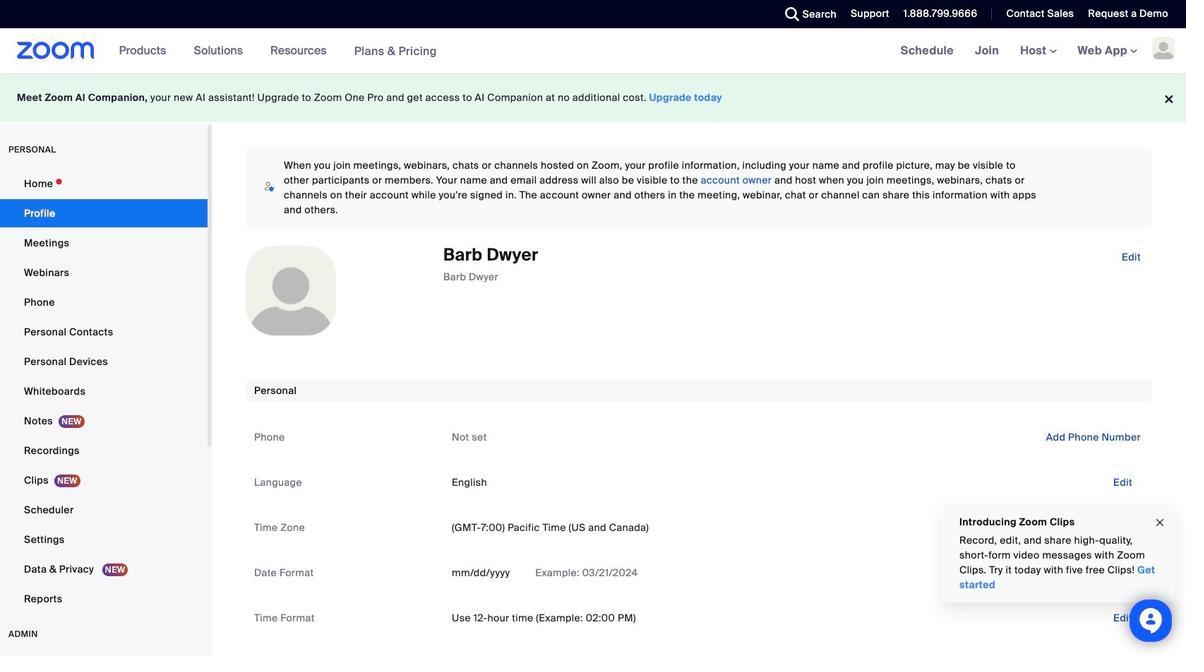 Task type: locate. For each thing, give the bounding box(es) containing it.
edit user photo image
[[280, 285, 302, 297]]

close image
[[1155, 515, 1166, 531]]

product information navigation
[[109, 28, 448, 74]]

personal menu menu
[[0, 170, 208, 615]]

footer
[[0, 73, 1187, 122]]

banner
[[0, 28, 1187, 74]]

user photo image
[[247, 247, 336, 336]]

zoom logo image
[[17, 42, 94, 59]]

profile picture image
[[1153, 37, 1175, 59]]



Task type: vqa. For each thing, say whether or not it's contained in the screenshot.
the top and
no



Task type: describe. For each thing, give the bounding box(es) containing it.
meetings navigation
[[891, 28, 1187, 74]]



